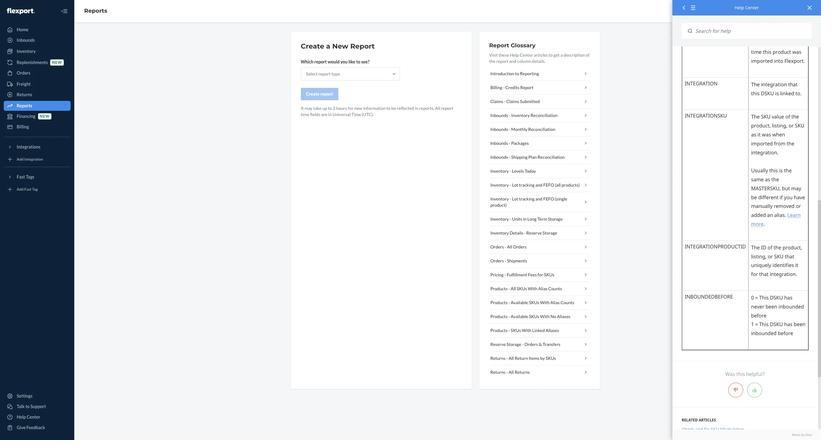 Task type: vqa. For each thing, say whether or not it's contained in the screenshot.
More
no



Task type: locate. For each thing, give the bounding box(es) containing it.
by
[[541, 356, 545, 361], [802, 433, 805, 437]]

report up up
[[321, 91, 333, 97]]

1 vertical spatial a
[[561, 52, 563, 58]]

0 horizontal spatial by
[[541, 356, 545, 361]]

reserve inside inventory details - reserve storage button
[[527, 231, 542, 236]]

2 horizontal spatial new
[[355, 106, 363, 111]]

inbounds
[[17, 37, 35, 43], [491, 113, 508, 118], [491, 127, 508, 132], [491, 141, 508, 146], [491, 155, 508, 160]]

2 vertical spatial center
[[27, 415, 40, 420]]

related articles
[[682, 418, 716, 423]]

new up time
[[355, 106, 363, 111]]

reflected
[[397, 106, 414, 111]]

to inside button
[[515, 71, 520, 76]]

- inside products - available skus with no aliases button
[[509, 314, 510, 319]]

inventory details - reserve storage button
[[489, 226, 590, 240]]

aliases right "linked"
[[546, 328, 559, 333]]

inbounds for inbounds
[[17, 37, 35, 43]]

close navigation image
[[61, 7, 68, 15]]

inbounds for inbounds - inventory reconciliation
[[491, 113, 508, 118]]

inbounds - packages
[[491, 141, 529, 146]]

2 add from the top
[[17, 187, 24, 192]]

in left reports.
[[415, 106, 419, 111]]

all inside returns - all returns button
[[509, 370, 514, 375]]

tag
[[32, 187, 38, 192]]

lot up units
[[512, 196, 519, 202]]

2 lot from the top
[[512, 196, 519, 202]]

- inside returns - all return items by skus button
[[507, 356, 508, 361]]

1 vertical spatial alias
[[551, 300, 560, 305]]

0 horizontal spatial alias
[[539, 286, 548, 292]]

2 vertical spatial reconciliation
[[538, 155, 565, 160]]

tracking for (all
[[519, 182, 535, 188]]

1 add from the top
[[17, 157, 24, 162]]

- for inventory - lot tracking and fefo (all products)
[[510, 182, 512, 188]]

1 horizontal spatial center
[[520, 52, 533, 58]]

reporting
[[520, 71, 539, 76]]

(all
[[555, 182, 561, 188]]

term
[[538, 217, 548, 222]]

tracking inside "inventory - lot tracking and fefo (single product)"
[[519, 196, 535, 202]]

(single
[[555, 196, 568, 202]]

- up inventory - units in long term storage
[[510, 196, 512, 202]]

fees
[[528, 272, 537, 278]]

- inside the products - skus with linked aliases button
[[509, 328, 510, 333]]

report up 'these'
[[489, 42, 510, 49]]

1 available from the top
[[511, 300, 528, 305]]

0 horizontal spatial help center
[[17, 415, 40, 420]]

1 horizontal spatial billing
[[491, 85, 503, 90]]

4 products from the top
[[491, 328, 508, 333]]

center up search search field
[[746, 5, 759, 11]]

1 horizontal spatial a
[[561, 52, 563, 58]]

billing for billing - credits report
[[491, 85, 503, 90]]

tracking down today
[[519, 182, 535, 188]]

home
[[17, 27, 28, 32]]

- for products - skus with linked aliases
[[509, 328, 510, 333]]

to
[[549, 52, 553, 58], [356, 59, 361, 64], [515, 71, 520, 76], [328, 106, 332, 111], [387, 106, 391, 111], [25, 404, 30, 410]]

- inside inbounds - inventory reconciliation button
[[509, 113, 511, 118]]

inventory up replenishments
[[17, 49, 36, 54]]

1 vertical spatial fefo
[[544, 196, 555, 202]]

0 horizontal spatial a
[[326, 42, 331, 51]]

lot for inventory - lot tracking and fefo (all products)
[[512, 182, 519, 188]]

1 horizontal spatial claims
[[507, 99, 520, 104]]

- inside "inbounds - packages" button
[[509, 141, 511, 146]]

2 tracking from the top
[[519, 196, 535, 202]]

0 horizontal spatial articles
[[534, 52, 548, 58]]

counts for products - all skus with alias counts
[[549, 286, 562, 292]]

give feedback
[[17, 425, 45, 431]]

2 horizontal spatial report
[[521, 85, 534, 90]]

0 vertical spatial lot
[[512, 182, 519, 188]]

skus down orders - shipments button
[[544, 272, 555, 278]]

2 fefo from the top
[[544, 196, 555, 202]]

0 horizontal spatial reports
[[17, 103, 32, 108]]

0 vertical spatial in
[[415, 106, 419, 111]]

inbounds - shipping plan reconciliation
[[491, 155, 565, 160]]

- inside "inventory - lot tracking and fefo (single product)"
[[510, 196, 512, 202]]

1 vertical spatial billing
[[17, 124, 29, 130]]

1 vertical spatial available
[[511, 314, 528, 319]]

add down the fast tags
[[17, 187, 24, 192]]

storage
[[548, 217, 563, 222], [543, 231, 558, 236], [507, 342, 522, 347]]

reconciliation
[[531, 113, 558, 118], [529, 127, 556, 132], [538, 155, 565, 160]]

available inside products - available skus with alias counts button
[[511, 300, 528, 305]]

fefo inside "inventory - lot tracking and fefo (single product)"
[[544, 196, 555, 202]]

inventory
[[17, 49, 36, 54], [512, 113, 530, 118], [491, 169, 509, 174], [491, 182, 509, 188], [491, 196, 509, 202], [491, 217, 509, 222], [491, 231, 509, 236]]

1 vertical spatial counts
[[561, 300, 575, 305]]

new for financing
[[40, 114, 50, 119]]

in inside button
[[523, 217, 527, 222]]

a
[[326, 42, 331, 51], [561, 52, 563, 58]]

- right pricing
[[505, 272, 506, 278]]

fefo left (all on the right
[[544, 182, 555, 188]]

- inside products - all skus with alias counts button
[[509, 286, 510, 292]]

1 vertical spatial aliases
[[546, 328, 559, 333]]

1 lot from the top
[[512, 182, 519, 188]]

with down the fees
[[528, 286, 538, 292]]

- left 'return'
[[507, 356, 508, 361]]

center up column
[[520, 52, 533, 58]]

returns for returns - all returns
[[491, 370, 506, 375]]

all up orders - shipments
[[507, 244, 513, 250]]

all for products - all skus with alias counts
[[511, 286, 516, 292]]

inventory down inventory - levels today
[[491, 182, 509, 188]]

and inside button
[[536, 182, 543, 188]]

plan
[[529, 155, 537, 160]]

billing - credits report button
[[489, 81, 590, 95]]

- left shipping
[[509, 155, 511, 160]]

create for create report
[[306, 91, 320, 97]]

inventory - lot tracking and fefo (all products) button
[[489, 178, 590, 192]]

0 vertical spatial center
[[746, 5, 759, 11]]

0 vertical spatial add
[[17, 157, 24, 162]]

report for which report would you like to see?
[[315, 59, 327, 64]]

products inside products - all skus with alias counts button
[[491, 286, 508, 292]]

and left fix
[[696, 427, 703, 433]]

inbounds - inventory reconciliation button
[[489, 109, 590, 123]]

- for inventory - levels today
[[510, 169, 512, 174]]

1 horizontal spatial help
[[510, 52, 519, 58]]

inbounds for inbounds - monthly reconciliation
[[491, 127, 508, 132]]

1 vertical spatial help center
[[17, 415, 40, 420]]

2 vertical spatial storage
[[507, 342, 522, 347]]

0 horizontal spatial reserve
[[491, 342, 506, 347]]

with down products - all skus with alias counts button
[[540, 300, 550, 305]]

0 horizontal spatial report
[[351, 42, 375, 51]]

1 vertical spatial for
[[538, 272, 544, 278]]

2 vertical spatial help
[[17, 415, 26, 420]]

- inside inventory - lot tracking and fefo (all products) button
[[510, 182, 512, 188]]

0 vertical spatial new
[[52, 60, 62, 65]]

to inside "visit these help center articles to get a description of the report and column details."
[[549, 52, 553, 58]]

1 horizontal spatial by
[[802, 433, 805, 437]]

report
[[497, 59, 509, 64], [315, 59, 327, 64], [319, 71, 331, 77], [321, 91, 333, 97], [441, 106, 454, 111]]

0 vertical spatial create
[[301, 42, 324, 51]]

2 products from the top
[[491, 300, 508, 305]]

claims
[[491, 99, 504, 104], [507, 99, 520, 104]]

all down fulfillment at the right of page
[[511, 286, 516, 292]]

orders up shipments
[[513, 244, 527, 250]]

storage right 'term'
[[548, 217, 563, 222]]

inventory for inventory - units in long term storage
[[491, 217, 509, 222]]

0 vertical spatial for
[[348, 106, 354, 111]]

report right reports.
[[441, 106, 454, 111]]

- left shipments
[[505, 258, 507, 264]]

0 vertical spatial alias
[[539, 286, 548, 292]]

articles up details.
[[534, 52, 548, 58]]

inventory inside "inventory - lot tracking and fefo (single product)"
[[491, 196, 509, 202]]

product)
[[491, 203, 507, 208]]

0 horizontal spatial help
[[17, 415, 26, 420]]

report inside button
[[321, 91, 333, 97]]

add integration link
[[4, 155, 71, 165]]

0 horizontal spatial new
[[40, 114, 50, 119]]

inventory - lot tracking and fefo (single product) button
[[489, 192, 590, 213]]

help center up the give feedback
[[17, 415, 40, 420]]

1 horizontal spatial articles
[[699, 418, 716, 423]]

- inside reserve storage - orders & transfers button
[[522, 342, 524, 347]]

0 vertical spatial aliases
[[557, 314, 571, 319]]

inbounds down home
[[17, 37, 35, 43]]

- inside billing - credits report 'button'
[[503, 85, 505, 90]]

freight
[[17, 81, 31, 87]]

2 vertical spatial new
[[40, 114, 50, 119]]

products inside products - available skus with alias counts button
[[491, 300, 508, 305]]

pricing - fulfillment fees for skus
[[491, 272, 555, 278]]

1 vertical spatial create
[[306, 91, 320, 97]]

inventory up product)
[[491, 196, 509, 202]]

2 horizontal spatial in
[[523, 217, 527, 222]]

- down returns - all return items by skus
[[507, 370, 508, 375]]

0 vertical spatial billing
[[491, 85, 503, 90]]

up
[[323, 106, 327, 111]]

0 vertical spatial fefo
[[544, 182, 555, 188]]

orders - all orders
[[491, 244, 527, 250]]

check
[[682, 427, 694, 433]]

inbounds up inbounds - packages on the top right of page
[[491, 127, 508, 132]]

- down inventory - levels today
[[510, 182, 512, 188]]

0 vertical spatial reports link
[[84, 7, 107, 14]]

- left monthly
[[509, 127, 511, 132]]

center down talk to support
[[27, 415, 40, 420]]

all inside products - all skus with alias counts button
[[511, 286, 516, 292]]

1 vertical spatial by
[[802, 433, 805, 437]]

inventory left levels
[[491, 169, 509, 174]]

all right reports.
[[435, 106, 441, 111]]

in left long
[[523, 217, 527, 222]]

- inside products - available skus with alias counts button
[[509, 300, 510, 305]]

1 vertical spatial tracking
[[519, 196, 535, 202]]

all for orders - all orders
[[507, 244, 513, 250]]

- inside inventory - units in long term storage button
[[510, 217, 512, 222]]

create up may
[[306, 91, 320, 97]]

for right the fees
[[538, 272, 544, 278]]

lot inside "inventory - lot tracking and fefo (single product)"
[[512, 196, 519, 202]]

- down billing - credits report
[[504, 99, 506, 104]]

returns for returns
[[17, 92, 32, 97]]

counts
[[549, 286, 562, 292], [561, 300, 575, 305]]

alias
[[539, 286, 548, 292], [551, 300, 560, 305]]

a inside "visit these help center articles to get a description of the report and column details."
[[561, 52, 563, 58]]

billing inside 'button'
[[491, 85, 503, 90]]

reserve
[[527, 231, 542, 236], [491, 342, 506, 347]]

it
[[301, 106, 304, 111]]

center
[[746, 5, 759, 11], [520, 52, 533, 58], [27, 415, 40, 420]]

orders for orders - shipments
[[491, 258, 504, 264]]

aliases right no
[[557, 314, 571, 319]]

all inside orders - all orders button
[[507, 244, 513, 250]]

- inside returns - all returns button
[[507, 370, 508, 375]]

lot down inventory - levels today
[[512, 182, 519, 188]]

and left column
[[510, 59, 517, 64]]

new up billing link
[[40, 114, 50, 119]]

products - available skus with no aliases button
[[489, 310, 590, 324]]

type
[[332, 71, 340, 77]]

- down products - all skus with alias counts
[[509, 300, 510, 305]]

inventory up orders - all orders
[[491, 231, 509, 236]]

1 claims from the left
[[491, 99, 504, 104]]

orders link
[[4, 68, 71, 78]]

in right are
[[328, 112, 332, 117]]

help inside "visit these help center articles to get a description of the report and column details."
[[510, 52, 519, 58]]

1 horizontal spatial reserve
[[527, 231, 542, 236]]

time
[[301, 112, 310, 117]]

sku
[[711, 427, 720, 433]]

skus down pricing - fulfillment fees for skus
[[517, 286, 527, 292]]

report down reporting in the top of the page
[[521, 85, 534, 90]]

claims down credits
[[507, 99, 520, 104]]

which
[[301, 59, 314, 64]]

0 vertical spatial reconciliation
[[531, 113, 558, 118]]

0 vertical spatial a
[[326, 42, 331, 51]]

returns for returns - all return items by skus
[[491, 356, 506, 361]]

- inside inventory details - reserve storage button
[[524, 231, 526, 236]]

all inside returns - all return items by skus button
[[509, 356, 514, 361]]

report up the see?
[[351, 42, 375, 51]]

this
[[737, 371, 745, 378]]

available for products - available skus with alias counts
[[511, 300, 528, 305]]

1 vertical spatial reconciliation
[[529, 127, 556, 132]]

- left credits
[[503, 85, 505, 90]]

fast left tags
[[17, 174, 25, 180]]

0 vertical spatial counts
[[549, 286, 562, 292]]

1 vertical spatial fast
[[24, 187, 31, 192]]

storage down 'term'
[[543, 231, 558, 236]]

available down products - all skus with alias counts
[[511, 300, 528, 305]]

fulfillment
[[507, 272, 528, 278]]

0 vertical spatial available
[[511, 300, 528, 305]]

1 vertical spatial help
[[510, 52, 519, 58]]

report down 'these'
[[497, 59, 509, 64]]

- for inbounds - monthly reconciliation
[[509, 127, 511, 132]]

add for add fast tag
[[17, 187, 24, 192]]

- inside inbounds - monthly reconciliation button
[[509, 127, 511, 132]]

1 horizontal spatial alias
[[551, 300, 560, 305]]

1 tracking from the top
[[519, 182, 535, 188]]

for inside it may take up to 2 hours for new information to be reflected in reports. all report time fields are in universal time (utc).
[[348, 106, 354, 111]]

add left integration
[[17, 157, 24, 162]]

reserve up returns - all return items by skus
[[491, 342, 506, 347]]

linked
[[533, 328, 545, 333]]

products - available skus with alias counts button
[[489, 296, 590, 310]]

by left the dixa
[[802, 433, 805, 437]]

- inside claims - claims submitted button
[[504, 99, 506, 104]]

fix
[[705, 427, 710, 433]]

inventory - levels today button
[[489, 165, 590, 178]]

- inside inventory - levels today button
[[510, 169, 512, 174]]

reconciliation for inbounds - monthly reconciliation
[[529, 127, 556, 132]]

select
[[306, 71, 318, 77]]

0 horizontal spatial claims
[[491, 99, 504, 104]]

inbounds down inbounds - packages on the top right of page
[[491, 155, 508, 160]]

- inside the inbounds - shipping plan reconciliation button
[[509, 155, 511, 160]]

- inside pricing - fulfillment fees for skus button
[[505, 272, 506, 278]]

- inside orders - shipments button
[[505, 258, 507, 264]]

billing link
[[4, 122, 71, 132]]

elevio by dixa link
[[682, 433, 812, 437]]

products inside products - available skus with no aliases button
[[491, 314, 508, 319]]

1 horizontal spatial help center
[[735, 5, 759, 11]]

billing down financing
[[17, 124, 29, 130]]

fast
[[17, 174, 25, 180], [24, 187, 31, 192]]

tags
[[26, 174, 34, 180]]

- left units
[[510, 217, 512, 222]]

information
[[363, 106, 386, 111]]

returns link
[[4, 90, 71, 100]]

2 available from the top
[[511, 314, 528, 319]]

1 horizontal spatial for
[[538, 272, 544, 278]]

tracking
[[519, 182, 535, 188], [519, 196, 535, 202]]

pricing
[[491, 272, 504, 278]]

1 vertical spatial add
[[17, 187, 24, 192]]

(utc).
[[362, 112, 374, 117]]

and down inventory - lot tracking and fefo (all products) button
[[536, 196, 543, 202]]

reconciliation down "inbounds - packages" button
[[538, 155, 565, 160]]

items
[[529, 356, 540, 361]]

storage up 'return'
[[507, 342, 522, 347]]

create up which
[[301, 42, 324, 51]]

freight link
[[4, 79, 71, 89]]

reconciliation down inbounds - inventory reconciliation button
[[529, 127, 556, 132]]

- inside orders - all orders button
[[505, 244, 507, 250]]

1 vertical spatial articles
[[699, 418, 716, 423]]

1 horizontal spatial reports
[[84, 7, 107, 14]]

billing down introduction
[[491, 85, 503, 90]]

products - all skus with alias counts
[[491, 286, 562, 292]]

orders up pricing
[[491, 258, 504, 264]]

1 horizontal spatial new
[[52, 60, 62, 65]]

fefo left "(single"
[[544, 196, 555, 202]]

articles inside "visit these help center articles to get a description of the report and column details."
[[534, 52, 548, 58]]

0 vertical spatial by
[[541, 356, 545, 361]]

lot inside button
[[512, 182, 519, 188]]

details
[[510, 231, 524, 236]]

0 horizontal spatial billing
[[17, 124, 29, 130]]

inventory for inventory - lot tracking and fefo (single product)
[[491, 196, 509, 202]]

available up the products - skus with linked aliases
[[511, 314, 528, 319]]

1 vertical spatial reports link
[[4, 101, 71, 111]]

products for products - all skus with alias counts
[[491, 286, 508, 292]]

available inside products - available skus with no aliases button
[[511, 314, 528, 319]]

check and fix sku mismatches
[[682, 427, 745, 433]]

inventory for inventory - levels today
[[491, 169, 509, 174]]

inventory down product)
[[491, 217, 509, 222]]

billing
[[491, 85, 503, 90], [17, 124, 29, 130]]

skus down products - available skus with alias counts
[[529, 314, 540, 319]]

inventory for inventory - lot tracking and fefo (all products)
[[491, 182, 509, 188]]

to left reporting in the top of the page
[[515, 71, 520, 76]]

- up the reserve storage - orders & transfers
[[509, 328, 510, 333]]

- up returns - all return items by skus
[[522, 342, 524, 347]]

tracking inside button
[[519, 182, 535, 188]]

help up search search field
[[735, 5, 745, 11]]

inbounds down claims - claims submitted
[[491, 113, 508, 118]]

- for products - all skus with alias counts
[[509, 286, 510, 292]]

0 vertical spatial fast
[[17, 174, 25, 180]]

1 products from the top
[[491, 286, 508, 292]]

returns - all returns
[[491, 370, 530, 375]]

1 vertical spatial in
[[328, 112, 332, 117]]

inventory link
[[4, 46, 71, 56]]

inbounds left packages on the right of the page
[[491, 141, 508, 146]]

- right details
[[524, 231, 526, 236]]

0 vertical spatial reserve
[[527, 231, 542, 236]]

0 horizontal spatial for
[[348, 106, 354, 111]]

0 vertical spatial tracking
[[519, 182, 535, 188]]

to left 2
[[328, 106, 332, 111]]

- for inbounds - shipping plan reconciliation
[[509, 155, 511, 160]]

fefo inside button
[[544, 182, 555, 188]]

1 horizontal spatial reports link
[[84, 7, 107, 14]]

3 products from the top
[[491, 314, 508, 319]]

report inside 'button'
[[521, 85, 534, 90]]

1 vertical spatial center
[[520, 52, 533, 58]]

orders left &
[[525, 342, 538, 347]]

2 horizontal spatial help
[[735, 5, 745, 11]]

claims - claims submitted button
[[489, 95, 590, 109]]

help up give on the bottom of page
[[17, 415, 26, 420]]

and down inventory - levels today button
[[536, 182, 543, 188]]

1 vertical spatial lot
[[512, 196, 519, 202]]

0 horizontal spatial in
[[328, 112, 332, 117]]

- for products - available skus with no aliases
[[509, 314, 510, 319]]

1 vertical spatial reserve
[[491, 342, 506, 347]]

2 vertical spatial in
[[523, 217, 527, 222]]

new
[[52, 60, 62, 65], [355, 106, 363, 111], [40, 114, 50, 119]]

2 horizontal spatial center
[[746, 5, 759, 11]]

1 fefo from the top
[[544, 182, 555, 188]]

take
[[314, 106, 322, 111]]

inventory up monthly
[[512, 113, 530, 118]]

- left levels
[[510, 169, 512, 174]]

with left no
[[540, 314, 550, 319]]

reports link
[[84, 7, 107, 14], [4, 101, 71, 111]]

0 vertical spatial storage
[[548, 217, 563, 222]]

orders up orders - shipments
[[491, 244, 504, 250]]

column
[[518, 59, 531, 64]]

help down report glossary
[[510, 52, 519, 58]]

report for create a new report
[[351, 42, 375, 51]]

reconciliation down claims - claims submitted button
[[531, 113, 558, 118]]

by right "items"
[[541, 356, 545, 361]]

get
[[554, 52, 560, 58]]

1 vertical spatial new
[[355, 106, 363, 111]]

add for add integration
[[17, 157, 24, 162]]

inventory for inventory
[[17, 49, 36, 54]]

inventory - units in long term storage button
[[489, 213, 590, 226]]

products inside the products - skus with linked aliases button
[[491, 328, 508, 333]]

reserve down long
[[527, 231, 542, 236]]

0 vertical spatial articles
[[534, 52, 548, 58]]

dixa
[[806, 433, 812, 437]]

- down claims - claims submitted
[[509, 113, 511, 118]]

create inside button
[[306, 91, 320, 97]]



Task type: describe. For each thing, give the bounding box(es) containing it.
would
[[328, 59, 340, 64]]

submitted
[[520, 99, 540, 104]]

fefo for (single
[[544, 196, 555, 202]]

storage inside button
[[548, 217, 563, 222]]

returns - all return items by skus
[[491, 356, 556, 361]]

today
[[525, 169, 536, 174]]

reports.
[[420, 106, 435, 111]]

see?
[[361, 59, 370, 64]]

new inside it may take up to 2 hours for new information to be reflected in reports. all report time fields are in universal time (utc).
[[355, 106, 363, 111]]

inbounds - shipping plan reconciliation button
[[489, 151, 590, 165]]

- for products - available skus with alias counts
[[509, 300, 510, 305]]

fefo for (all
[[544, 182, 555, 188]]

available for products - available skus with no aliases
[[511, 314, 528, 319]]

for inside button
[[538, 272, 544, 278]]

give
[[17, 425, 26, 431]]

returns - all return items by skus button
[[489, 352, 590, 366]]

reconciliation for inbounds - inventory reconciliation
[[531, 113, 558, 118]]

products for products - available skus with no aliases
[[491, 314, 508, 319]]

support
[[30, 404, 46, 410]]

to right talk
[[25, 404, 30, 410]]

shipments
[[507, 258, 527, 264]]

create a new report
[[301, 42, 375, 51]]

all inside it may take up to 2 hours for new information to be reflected in reports. all report time fields are in universal time (utc).
[[435, 106, 441, 111]]

help inside help center link
[[17, 415, 26, 420]]

create for create a new report
[[301, 42, 324, 51]]

skus up the products - available skus with no aliases
[[529, 300, 540, 305]]

returns - all returns button
[[489, 366, 590, 380]]

are
[[321, 112, 328, 117]]

- for pricing - fulfillment fees for skus
[[505, 272, 506, 278]]

all for returns - all returns
[[509, 370, 514, 375]]

report for select report type
[[319, 71, 331, 77]]

inbounds for inbounds - packages
[[491, 141, 508, 146]]

inbounds for inbounds - shipping plan reconciliation
[[491, 155, 508, 160]]

inbounds link
[[4, 35, 71, 45]]

add fast tag
[[17, 187, 38, 192]]

fast tags button
[[4, 172, 71, 182]]

no
[[551, 314, 557, 319]]

1 vertical spatial storage
[[543, 231, 558, 236]]

levels
[[512, 169, 524, 174]]

1 vertical spatial reports
[[17, 103, 32, 108]]

1 horizontal spatial in
[[415, 106, 419, 111]]

lot for inventory - lot tracking and fefo (single product)
[[512, 196, 519, 202]]

give feedback button
[[4, 423, 71, 433]]

home link
[[4, 25, 71, 35]]

long
[[528, 217, 537, 222]]

new
[[332, 42, 349, 51]]

- for inbounds - inventory reconciliation
[[509, 113, 511, 118]]

inventory - units in long term storage
[[491, 217, 563, 222]]

be
[[392, 106, 396, 111]]

- for inventory - lot tracking and fefo (single product)
[[510, 196, 512, 202]]

skus up the reserve storage - orders & transfers
[[511, 328, 521, 333]]

billing - credits report
[[491, 85, 534, 90]]

products - skus with linked aliases button
[[489, 324, 590, 338]]

billing for billing
[[17, 124, 29, 130]]

0 horizontal spatial center
[[27, 415, 40, 420]]

return
[[515, 356, 528, 361]]

inventory for inventory details - reserve storage
[[491, 231, 509, 236]]

details.
[[532, 59, 546, 64]]

units
[[512, 217, 523, 222]]

pricing - fulfillment fees for skus button
[[489, 268, 590, 282]]

introduction to reporting
[[491, 71, 539, 76]]

these
[[499, 52, 509, 58]]

and inside "visit these help center articles to get a description of the report and column details."
[[510, 59, 517, 64]]

flexport logo image
[[7, 8, 35, 14]]

introduction
[[491, 71, 515, 76]]

- for returns - all return items by skus
[[507, 356, 508, 361]]

glossary
[[511, 42, 536, 49]]

helpful?
[[747, 371, 766, 378]]

was
[[726, 371, 736, 378]]

- for inventory - units in long term storage
[[510, 217, 512, 222]]

0 vertical spatial help
[[735, 5, 745, 11]]

claims - claims submitted
[[491, 99, 540, 104]]

reserve storage - orders & transfers button
[[489, 338, 590, 352]]

elevio
[[792, 433, 801, 437]]

0 vertical spatial help center
[[735, 5, 759, 11]]

- for orders - all orders
[[505, 244, 507, 250]]

create report
[[306, 91, 333, 97]]

add integration
[[17, 157, 43, 162]]

products)
[[562, 182, 580, 188]]

help center link
[[4, 413, 71, 423]]

new for replenishments
[[52, 60, 62, 65]]

integration
[[24, 157, 43, 162]]

mismatches
[[721, 427, 745, 433]]

visit these help center articles to get a description of the report and column details.
[[489, 52, 590, 64]]

monthly
[[512, 127, 528, 132]]

report inside "visit these help center articles to get a description of the report and column details."
[[497, 59, 509, 64]]

with for products - available skus with alias counts
[[540, 300, 550, 305]]

counts for products - available skus with alias counts
[[561, 300, 575, 305]]

orders for orders - all orders
[[491, 244, 504, 250]]

create report button
[[301, 88, 338, 100]]

- for billing - credits report
[[503, 85, 505, 90]]

products for products - available skus with alias counts
[[491, 300, 508, 305]]

0 horizontal spatial reports link
[[4, 101, 71, 111]]

- for claims - claims submitted
[[504, 99, 506, 104]]

inbounds - inventory reconciliation
[[491, 113, 558, 118]]

products - available skus with no aliases
[[491, 314, 571, 319]]

hours
[[336, 106, 347, 111]]

transfers
[[543, 342, 561, 347]]

all for returns - all return items by skus
[[509, 356, 514, 361]]

skus down transfers
[[546, 356, 556, 361]]

orders - shipments button
[[489, 254, 590, 268]]

tracking for (single
[[519, 196, 535, 202]]

center inside "visit these help center articles to get a description of the report and column details."
[[520, 52, 533, 58]]

report inside it may take up to 2 hours for new information to be reflected in reports. all report time fields are in universal time (utc).
[[441, 106, 454, 111]]

with for products - all skus with alias counts
[[528, 286, 538, 292]]

reconciliation inside button
[[538, 155, 565, 160]]

inventory - levels today
[[491, 169, 536, 174]]

report for create report
[[321, 91, 333, 97]]

products for products - skus with linked aliases
[[491, 328, 508, 333]]

fast tags
[[17, 174, 34, 180]]

integrations
[[17, 144, 40, 150]]

fast inside dropdown button
[[17, 174, 25, 180]]

talk to support link
[[4, 402, 71, 412]]

1 horizontal spatial report
[[489, 42, 510, 49]]

to right like
[[356, 59, 361, 64]]

- for inbounds - packages
[[509, 141, 511, 146]]

inventory - lot tracking and fefo (all products)
[[491, 182, 580, 188]]

to left be
[[387, 106, 391, 111]]

orders for orders
[[17, 70, 30, 76]]

report for billing - credits report
[[521, 85, 534, 90]]

Search search field
[[693, 23, 812, 39]]

- for returns - all returns
[[507, 370, 508, 375]]

and inside "inventory - lot tracking and fefo (single product)"
[[536, 196, 543, 202]]

alias for products - all skus with alias counts
[[539, 286, 548, 292]]

add fast tag link
[[4, 185, 71, 195]]

- for orders - shipments
[[505, 258, 507, 264]]

of
[[586, 52, 590, 58]]

alias for products - available skus with alias counts
[[551, 300, 560, 305]]

was this helpful?
[[726, 371, 766, 378]]

inventory details - reserve storage
[[491, 231, 558, 236]]

the
[[489, 59, 496, 64]]

2 claims from the left
[[507, 99, 520, 104]]

reserve inside reserve storage - orders & transfers button
[[491, 342, 506, 347]]

select report type
[[306, 71, 340, 77]]

0 vertical spatial reports
[[84, 7, 107, 14]]

like
[[349, 59, 356, 64]]

inbounds - monthly reconciliation
[[491, 127, 556, 132]]

which report would you like to see?
[[301, 59, 370, 64]]

feedback
[[26, 425, 45, 431]]

with for products - available skus with no aliases
[[540, 314, 550, 319]]

report glossary
[[489, 42, 536, 49]]

with left "linked"
[[522, 328, 532, 333]]

you
[[341, 59, 348, 64]]

by inside button
[[541, 356, 545, 361]]



